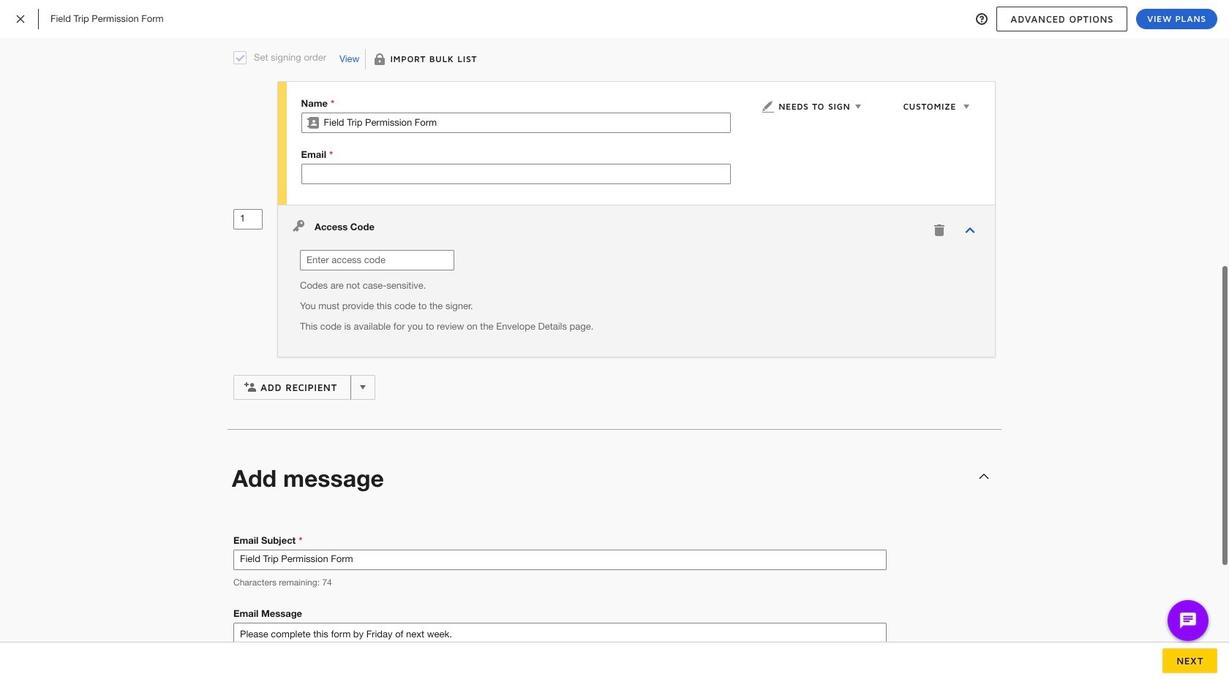 Task type: vqa. For each thing, say whether or not it's contained in the screenshot.
'DocuSign eSignature' 'IMAGE'
no



Task type: describe. For each thing, give the bounding box(es) containing it.
Enter access code text field
[[301, 251, 413, 270]]

Enter Message text field
[[233, 623, 886, 673]]



Task type: locate. For each thing, give the bounding box(es) containing it.
Complete with DocuSign: text field
[[234, 551, 886, 570]]

region
[[278, 205, 995, 357]]

None text field
[[324, 113, 730, 132]]

None text field
[[302, 165, 730, 184]]

None number field
[[234, 210, 262, 229]]



